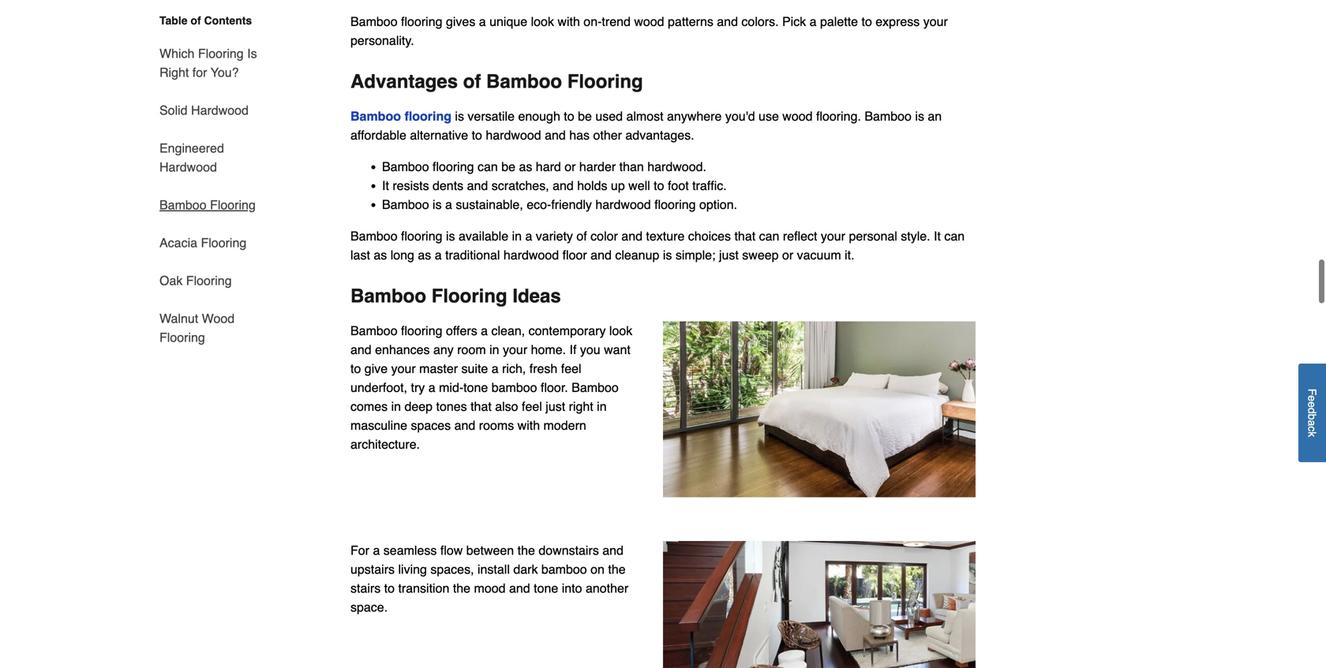 Task type: locate. For each thing, give the bounding box(es) containing it.
bamboo
[[492, 380, 537, 395], [542, 563, 587, 577]]

is inside bamboo flooring can be as hard or harder than hardwood. it resists dents and scratches, and holds up well to foot traffic. bamboo is a sustainable, eco-friendly hardwood flooring option.
[[433, 197, 442, 212]]

1 vertical spatial hardwood
[[159, 160, 217, 174]]

it inside bamboo flooring is available in a variety of color and texture choices that can reflect your personal style. it can last as long as a traditional hardwood floor and cleanup is simple; just sweep or vacuum it.
[[934, 229, 941, 243]]

hardwood down 'variety'
[[504, 248, 559, 262]]

wood right use
[[783, 109, 813, 123]]

for a seamless flow between the downstairs and upstairs living spaces, install dark bamboo on the stairs to transition the mood and tone into another space.
[[351, 544, 629, 615]]

e
[[1306, 396, 1319, 402], [1306, 402, 1319, 408]]

to left give
[[351, 361, 361, 376]]

hardwood down up at the top of page
[[596, 197, 651, 212]]

1 vertical spatial wood
[[783, 109, 813, 123]]

hardwood down you?
[[191, 103, 249, 118]]

0 vertical spatial be
[[578, 109, 592, 123]]

enhances
[[375, 342, 430, 357]]

your up vacuum at the top of page
[[821, 229, 846, 243]]

1 vertical spatial be
[[502, 159, 516, 174]]

tone inside for a seamless flow between the downstairs and upstairs living spaces, install dark bamboo on the stairs to transition the mood and tone into another space.
[[534, 582, 558, 596]]

0 vertical spatial look
[[531, 14, 554, 29]]

flooring down bamboo flooring link
[[201, 236, 247, 250]]

1 horizontal spatial or
[[782, 248, 794, 262]]

deep
[[405, 399, 433, 414]]

install
[[478, 563, 510, 577]]

patterns
[[668, 14, 714, 29]]

hardwood down engineered
[[159, 160, 217, 174]]

bamboo up resists
[[382, 159, 429, 174]]

tone inside the bamboo flooring offers a clean, contemporary look and enhances any room in your home. if you want to give your master suite a rich, fresh feel underfoot, try a mid-tone bamboo floor. bamboo comes in deep tones that also feel just right in masculine spaces and rooms with modern architecture.
[[464, 380, 488, 395]]

in right right
[[597, 399, 607, 414]]

1 horizontal spatial it
[[934, 229, 941, 243]]

1 vertical spatial hardwood
[[596, 197, 651, 212]]

flooring left gives
[[401, 14, 443, 29]]

just inside the bamboo flooring offers a clean, contemporary look and enhances any room in your home. if you want to give your master suite a rich, fresh feel underfoot, try a mid-tone bamboo floor. bamboo comes in deep tones that also feel just right in masculine spaces and rooms with modern architecture.
[[546, 399, 565, 414]]

as inside bamboo flooring can be as hard or harder than hardwood. it resists dents and scratches, and holds up well to foot traffic. bamboo is a sustainable, eco-friendly hardwood flooring option.
[[519, 159, 532, 174]]

can right style.
[[945, 229, 965, 243]]

last
[[351, 248, 370, 262]]

or down reflect
[[782, 248, 794, 262]]

be up has at the top left of the page
[[578, 109, 592, 123]]

1 vertical spatial bamboo
[[542, 563, 587, 577]]

that up sweep
[[735, 229, 756, 243]]

2 horizontal spatial of
[[577, 229, 587, 243]]

an
[[928, 109, 942, 123]]

of right the table
[[191, 14, 201, 27]]

downstairs
[[539, 544, 599, 558]]

holds
[[577, 178, 608, 193]]

0 vertical spatial or
[[565, 159, 576, 174]]

be inside "is versatile enough to be used almost anywhere you'd use wood flooring. bamboo is an affordable alternative to hardwood and has other advantages."
[[578, 109, 592, 123]]

0 vertical spatial the
[[518, 544, 535, 558]]

bamboo up last
[[351, 229, 398, 243]]

texture
[[646, 229, 685, 243]]

bamboo inside for a seamless flow between the downstairs and upstairs living spaces, install dark bamboo on the stairs to transition the mood and tone into another space.
[[542, 563, 587, 577]]

or right hard
[[565, 159, 576, 174]]

flooring up long
[[401, 229, 443, 243]]

is versatile enough to be used almost anywhere you'd use wood flooring. bamboo is an affordable alternative to hardwood and has other advantages.
[[351, 109, 942, 142]]

1 horizontal spatial wood
[[783, 109, 813, 123]]

the right on on the bottom of the page
[[608, 563, 626, 577]]

stairs
[[351, 582, 381, 596]]

and inside bamboo flooring gives a unique look with on-trend wood patterns and colors. pick a palette to express your personality.
[[717, 14, 738, 29]]

flooring inside the walnut wood flooring
[[159, 330, 205, 345]]

and up the sustainable,
[[467, 178, 488, 193]]

hardwood inside bamboo flooring can be as hard or harder than hardwood. it resists dents and scratches, and holds up well to foot traffic. bamboo is a sustainable, eco-friendly hardwood flooring option.
[[596, 197, 651, 212]]

flooring inside 'link'
[[186, 274, 232, 288]]

look up want
[[609, 324, 633, 338]]

a inside button
[[1306, 421, 1319, 427]]

and up on on the bottom of the page
[[603, 544, 624, 558]]

just down floor.
[[546, 399, 565, 414]]

tone left the into
[[534, 582, 558, 596]]

e up b
[[1306, 402, 1319, 408]]

bamboo up personality.
[[351, 14, 398, 29]]

as right last
[[374, 248, 387, 262]]

hardwood down versatile
[[486, 128, 541, 142]]

1 e from the top
[[1306, 396, 1319, 402]]

a left 'variety'
[[525, 229, 532, 243]]

0 horizontal spatial wood
[[634, 14, 664, 29]]

e up d
[[1306, 396, 1319, 402]]

to left foot
[[654, 178, 664, 193]]

just down choices
[[719, 248, 739, 262]]

with down also
[[518, 418, 540, 433]]

0 horizontal spatial it
[[382, 178, 389, 193]]

0 vertical spatial with
[[558, 14, 580, 29]]

flooring down "walnut"
[[159, 330, 205, 345]]

1 horizontal spatial look
[[609, 324, 633, 338]]

into
[[562, 582, 582, 596]]

and left colors.
[[717, 14, 738, 29]]

1 horizontal spatial that
[[735, 229, 756, 243]]

flooring inside the bamboo flooring offers a clean, contemporary look and enhances any room in your home. if you want to give your master suite a rich, fresh feel underfoot, try a mid-tone bamboo floor. bamboo comes in deep tones that also feel just right in masculine spaces and rooms with modern architecture.
[[401, 324, 443, 338]]

to down versatile
[[472, 128, 482, 142]]

bamboo down rich,
[[492, 380, 537, 395]]

express
[[876, 14, 920, 29]]

it
[[382, 178, 389, 193], [934, 229, 941, 243]]

tone down suite
[[464, 380, 488, 395]]

your inside bamboo flooring gives a unique look with on-trend wood patterns and colors. pick a palette to express your personality.
[[924, 14, 948, 29]]

can inside bamboo flooring can be as hard or harder than hardwood. it resists dents and scratches, and holds up well to foot traffic. bamboo is a sustainable, eco-friendly hardwood flooring option.
[[478, 159, 498, 174]]

0 vertical spatial hardwood
[[486, 128, 541, 142]]

spaces
[[411, 418, 451, 433]]

option.
[[700, 197, 738, 212]]

solid hardwood link
[[159, 92, 249, 129]]

or inside bamboo flooring can be as hard or harder than hardwood. it resists dents and scratches, and holds up well to foot traffic. bamboo is a sustainable, eco-friendly hardwood flooring option.
[[565, 159, 576, 174]]

it left resists
[[382, 178, 389, 193]]

to inside the bamboo flooring offers a clean, contemporary look and enhances any room in your home. if you want to give your master suite a rich, fresh feel underfoot, try a mid-tone bamboo floor. bamboo comes in deep tones that also feel just right in masculine spaces and rooms with modern architecture.
[[351, 361, 361, 376]]

table of contents element
[[141, 13, 259, 347]]

to right stairs
[[384, 582, 395, 596]]

can up scratches,
[[478, 159, 498, 174]]

bamboo inside bamboo flooring is available in a variety of color and texture choices that can reflect your personal style. it can last as long as a traditional hardwood floor and cleanup is simple; just sweep or vacuum it.
[[351, 229, 398, 243]]

a down dents
[[445, 197, 452, 212]]

offers
[[446, 324, 477, 338]]

1 vertical spatial it
[[934, 229, 941, 243]]

or inside bamboo flooring is available in a variety of color and texture choices that can reflect your personal style. it can last as long as a traditional hardwood floor and cleanup is simple; just sweep or vacuum it.
[[782, 248, 794, 262]]

0 horizontal spatial tone
[[464, 380, 488, 395]]

wood right trend
[[634, 14, 664, 29]]

feel down if
[[561, 361, 582, 376]]

bamboo up right
[[572, 380, 619, 395]]

flooring for hard
[[433, 159, 474, 174]]

versatile
[[468, 109, 515, 123]]

1 vertical spatial just
[[546, 399, 565, 414]]

flooring inside the "which flooring is right for you?"
[[198, 46, 244, 61]]

flooring down foot
[[655, 197, 696, 212]]

1 horizontal spatial feel
[[561, 361, 582, 376]]

feel
[[561, 361, 582, 376], [522, 399, 542, 414]]

almost
[[627, 109, 664, 123]]

be up scratches,
[[502, 159, 516, 174]]

bamboo flooring offers a clean, contemporary look and enhances any room in your home. if you want to give your master suite a rich, fresh feel underfoot, try a mid-tone bamboo floor. bamboo comes in deep tones that also feel just right in masculine spaces and rooms with modern architecture.
[[351, 324, 633, 452]]

1 horizontal spatial with
[[558, 14, 580, 29]]

can up sweep
[[759, 229, 780, 243]]

that up rooms
[[471, 399, 492, 414]]

0 vertical spatial it
[[382, 178, 389, 193]]

engineered hardwood
[[159, 141, 224, 174]]

1 vertical spatial that
[[471, 399, 492, 414]]

and left has at the top left of the page
[[545, 128, 566, 142]]

and up give
[[351, 342, 372, 357]]

traffic.
[[693, 178, 727, 193]]

1 vertical spatial the
[[608, 563, 626, 577]]

2 horizontal spatial can
[[945, 229, 965, 243]]

floor
[[563, 248, 587, 262]]

hard
[[536, 159, 561, 174]]

1 horizontal spatial be
[[578, 109, 592, 123]]

table of contents
[[159, 14, 252, 27]]

bamboo down resists
[[382, 197, 429, 212]]

available
[[459, 229, 509, 243]]

transition
[[398, 582, 450, 596]]

comes
[[351, 399, 388, 414]]

flooring up enhances
[[401, 324, 443, 338]]

1 horizontal spatial just
[[719, 248, 739, 262]]

0 vertical spatial feel
[[561, 361, 582, 376]]

tone
[[464, 380, 488, 395], [534, 582, 558, 596]]

of up floor
[[577, 229, 587, 243]]

that
[[735, 229, 756, 243], [471, 399, 492, 414]]

0 horizontal spatial be
[[502, 159, 516, 174]]

is
[[247, 46, 257, 61]]

flooring up you?
[[198, 46, 244, 61]]

bamboo up acacia
[[159, 198, 207, 212]]

masculine
[[351, 418, 407, 433]]

and inside "is versatile enough to be used almost anywhere you'd use wood flooring. bamboo is an affordable alternative to hardwood and has other advantages."
[[545, 128, 566, 142]]

walnut wood flooring
[[159, 311, 235, 345]]

0 vertical spatial bamboo
[[492, 380, 537, 395]]

for
[[192, 65, 207, 80]]

bamboo up enhances
[[351, 324, 398, 338]]

0 horizontal spatial or
[[565, 159, 576, 174]]

room
[[457, 342, 486, 357]]

hardwood inside "engineered hardwood"
[[159, 160, 217, 174]]

0 horizontal spatial bamboo
[[492, 380, 537, 395]]

hardwood for solid hardwood
[[191, 103, 249, 118]]

feel right also
[[522, 399, 542, 414]]

2 horizontal spatial as
[[519, 159, 532, 174]]

in
[[512, 229, 522, 243], [490, 342, 499, 357], [391, 399, 401, 414], [597, 399, 607, 414]]

which
[[159, 46, 195, 61]]

0 horizontal spatial just
[[546, 399, 565, 414]]

f e e d b a c k
[[1306, 389, 1319, 438]]

hardwood
[[486, 128, 541, 142], [596, 197, 651, 212], [504, 248, 559, 262]]

scratches,
[[492, 178, 549, 193]]

dents
[[433, 178, 464, 193]]

ideas
[[513, 285, 561, 307]]

flooring up the offers
[[432, 285, 507, 307]]

bamboo down downstairs
[[542, 563, 587, 577]]

choices
[[688, 229, 731, 243]]

1 vertical spatial of
[[463, 70, 481, 92]]

1 horizontal spatial as
[[418, 248, 431, 262]]

1 vertical spatial with
[[518, 418, 540, 433]]

0 horizontal spatial look
[[531, 14, 554, 29]]

2 vertical spatial hardwood
[[504, 248, 559, 262]]

of up versatile
[[463, 70, 481, 92]]

it right style.
[[934, 229, 941, 243]]

upstairs
[[351, 563, 395, 577]]

traditional
[[445, 248, 500, 262]]

wood
[[634, 14, 664, 29], [783, 109, 813, 123]]

a up the k
[[1306, 421, 1319, 427]]

1 horizontal spatial the
[[518, 544, 535, 558]]

personal
[[849, 229, 898, 243]]

0 horizontal spatial can
[[478, 159, 498, 174]]

1 vertical spatial or
[[782, 248, 794, 262]]

2 vertical spatial of
[[577, 229, 587, 243]]

foot
[[668, 178, 689, 193]]

bamboo flooring link
[[351, 109, 452, 123]]

0 vertical spatial that
[[735, 229, 756, 243]]

a inside for a seamless flow between the downstairs and upstairs living spaces, install dark bamboo on the stairs to transition the mood and tone into another space.
[[373, 544, 380, 558]]

variety
[[536, 229, 573, 243]]

than
[[620, 159, 644, 174]]

bamboo flooring gives a unique look with on-trend wood patterns and colors. pick a palette to express your personality.
[[351, 14, 948, 48]]

0 horizontal spatial with
[[518, 418, 540, 433]]

0 vertical spatial wood
[[634, 14, 664, 29]]

mood
[[474, 582, 506, 596]]

0 horizontal spatial as
[[374, 248, 387, 262]]

is down dents
[[433, 197, 442, 212]]

1 horizontal spatial bamboo
[[542, 563, 587, 577]]

1 horizontal spatial of
[[463, 70, 481, 92]]

1 vertical spatial look
[[609, 324, 633, 338]]

as
[[519, 159, 532, 174], [374, 248, 387, 262], [418, 248, 431, 262]]

in right available
[[512, 229, 522, 243]]

flooring inside bamboo flooring gives a unique look with on-trend wood patterns and colors. pick a palette to express your personality.
[[401, 14, 443, 29]]

look
[[531, 14, 554, 29], [609, 324, 633, 338]]

0 horizontal spatial of
[[191, 14, 201, 27]]

sustainable,
[[456, 197, 523, 212]]

underfoot,
[[351, 380, 407, 395]]

flow
[[440, 544, 463, 558]]

or
[[565, 159, 576, 174], [782, 248, 794, 262]]

0 horizontal spatial the
[[453, 582, 471, 596]]

flooring for acacia flooring
[[201, 236, 247, 250]]

to inside for a seamless flow between the downstairs and upstairs living spaces, install dark bamboo on the stairs to transition the mood and tone into another space.
[[384, 582, 395, 596]]

flooring.
[[816, 109, 861, 123]]

with left on-
[[558, 14, 580, 29]]

bamboo inside bamboo flooring gives a unique look with on-trend wood patterns and colors. pick a palette to express your personality.
[[351, 14, 398, 29]]

bamboo left the an
[[865, 109, 912, 123]]

fresh
[[530, 361, 558, 376]]

1 vertical spatial feel
[[522, 399, 542, 414]]

walnut
[[159, 311, 198, 326]]

with
[[558, 14, 580, 29], [518, 418, 540, 433]]

in inside bamboo flooring is available in a variety of color and texture choices that can reflect your personal style. it can last as long as a traditional hardwood floor and cleanup is simple; just sweep or vacuum it.
[[512, 229, 522, 243]]

style.
[[901, 229, 931, 243]]

1 horizontal spatial tone
[[534, 582, 558, 596]]

and down "tones" in the left of the page
[[454, 418, 476, 433]]

flooring inside bamboo flooring is available in a variety of color and texture choices that can reflect your personal style. it can last as long as a traditional hardwood floor and cleanup is simple; just sweep or vacuum it.
[[401, 229, 443, 243]]

and up friendly
[[553, 178, 574, 193]]

flooring up dents
[[433, 159, 474, 174]]

look right unique
[[531, 14, 554, 29]]

trend
[[602, 14, 631, 29]]

0 vertical spatial hardwood
[[191, 103, 249, 118]]

sweep
[[742, 248, 779, 262]]

as right long
[[418, 248, 431, 262]]

to inside bamboo flooring can be as hard or harder than hardwood. it resists dents and scratches, and holds up well to foot traffic. bamboo is a sustainable, eco-friendly hardwood flooring option.
[[654, 178, 664, 193]]

flooring right oak
[[186, 274, 232, 288]]

as up scratches,
[[519, 159, 532, 174]]

0 vertical spatial of
[[191, 14, 201, 27]]

hardwood
[[191, 103, 249, 118], [159, 160, 217, 174]]

which flooring is right for you? link
[[159, 35, 259, 92]]

of for table
[[191, 14, 201, 27]]

0 horizontal spatial that
[[471, 399, 492, 414]]

can
[[478, 159, 498, 174], [759, 229, 780, 243], [945, 229, 965, 243]]

flooring up used
[[567, 70, 643, 92]]

flooring up acacia flooring
[[210, 198, 256, 212]]

flooring for look
[[401, 14, 443, 29]]

0 vertical spatial tone
[[464, 380, 488, 395]]

to right palette
[[862, 14, 872, 29]]

is
[[455, 109, 464, 123], [915, 109, 925, 123], [433, 197, 442, 212], [446, 229, 455, 243], [663, 248, 672, 262]]

1 vertical spatial tone
[[534, 582, 558, 596]]

your right express
[[924, 14, 948, 29]]

0 vertical spatial just
[[719, 248, 739, 262]]



Task type: vqa. For each thing, say whether or not it's contained in the screenshot.
flooring
yes



Task type: describe. For each thing, give the bounding box(es) containing it.
2 vertical spatial the
[[453, 582, 471, 596]]

in right room
[[490, 342, 499, 357]]

simple;
[[676, 248, 716, 262]]

give
[[365, 361, 388, 376]]

up
[[611, 178, 625, 193]]

just inside bamboo flooring is available in a variety of color and texture choices that can reflect your personal style. it can last as long as a traditional hardwood floor and cleanup is simple; just sweep or vacuum it.
[[719, 248, 739, 262]]

walnut wood flooring link
[[159, 300, 259, 347]]

affordable
[[351, 128, 407, 142]]

to up has at the top left of the page
[[564, 109, 575, 123]]

of for advantages
[[463, 70, 481, 92]]

resists
[[393, 178, 429, 193]]

right
[[569, 399, 594, 414]]

in left deep
[[391, 399, 401, 414]]

living
[[398, 563, 427, 577]]

hardwood inside bamboo flooring is available in a variety of color and texture choices that can reflect your personal style. it can last as long as a traditional hardwood floor and cleanup is simple; just sweep or vacuum it.
[[504, 248, 559, 262]]

flooring up "alternative"
[[405, 109, 452, 123]]

that inside the bamboo flooring offers a clean, contemporary look and enhances any room in your home. if you want to give your master suite a rich, fresh feel underfoot, try a mid-tone bamboo floor. bamboo comes in deep tones that also feel just right in masculine spaces and rooms with modern architecture.
[[471, 399, 492, 414]]

alternative
[[410, 128, 468, 142]]

table
[[159, 14, 188, 27]]

0 horizontal spatial feel
[[522, 399, 542, 414]]

pick
[[782, 14, 806, 29]]

mid-tone bamboo flooring in a master bedroom with a white bed and nightstand with flowers in a vase. image
[[663, 322, 976, 497]]

rooms
[[479, 418, 514, 433]]

cleanup
[[615, 248, 660, 262]]

between
[[466, 544, 514, 558]]

color
[[591, 229, 618, 243]]

hardwood inside "is versatile enough to be used almost anywhere you'd use wood flooring. bamboo is an affordable alternative to hardwood and has other advantages."
[[486, 128, 541, 142]]

contents
[[204, 14, 252, 27]]

want
[[604, 342, 631, 357]]

another
[[586, 582, 629, 596]]

has
[[569, 128, 590, 142]]

you'd
[[726, 109, 755, 123]]

f e e d b a c k button
[[1299, 364, 1326, 463]]

bamboo flooring
[[351, 109, 452, 123]]

wood inside bamboo flooring gives a unique look with on-trend wood patterns and colors. pick a palette to express your personality.
[[634, 14, 664, 29]]

look inside the bamboo flooring offers a clean, contemporary look and enhances any room in your home. if you want to give your master suite a rich, fresh feel underfoot, try a mid-tone bamboo floor. bamboo comes in deep tones that also feel just right in masculine spaces and rooms with modern architecture.
[[609, 324, 633, 338]]

with inside the bamboo flooring offers a clean, contemporary look and enhances any room in your home. if you want to give your master suite a rich, fresh feel underfoot, try a mid-tone bamboo floor. bamboo comes in deep tones that also feel just right in masculine spaces and rooms with modern architecture.
[[518, 418, 540, 433]]

your down enhances
[[391, 361, 416, 376]]

and down color
[[591, 248, 612, 262]]

1 horizontal spatial can
[[759, 229, 780, 243]]

unique
[[490, 14, 528, 29]]

flooring for bamboo flooring ideas
[[432, 285, 507, 307]]

it inside bamboo flooring can be as hard or harder than hardwood. it resists dents and scratches, and holds up well to foot traffic. bamboo is a sustainable, eco-friendly hardwood flooring option.
[[382, 178, 389, 193]]

on-
[[584, 14, 602, 29]]

other
[[593, 128, 622, 142]]

acacia
[[159, 236, 197, 250]]

it.
[[845, 248, 855, 262]]

well
[[629, 178, 650, 193]]

flooring for oak flooring
[[186, 274, 232, 288]]

vacuum
[[797, 248, 841, 262]]

look inside bamboo flooring gives a unique look with on-trend wood patterns and colors. pick a palette to express your personality.
[[531, 14, 554, 29]]

used
[[596, 109, 623, 123]]

bamboo up affordable
[[351, 109, 401, 123]]

you?
[[211, 65, 239, 80]]

gives
[[446, 14, 476, 29]]

you
[[580, 342, 601, 357]]

master
[[419, 361, 458, 376]]

and up cleanup
[[622, 229, 643, 243]]

try
[[411, 380, 425, 395]]

to inside bamboo flooring gives a unique look with on-trend wood patterns and colors. pick a palette to express your personality.
[[862, 14, 872, 29]]

modern
[[544, 418, 587, 433]]

enough
[[518, 109, 560, 123]]

colors.
[[742, 14, 779, 29]]

be inside bamboo flooring can be as hard or harder than hardwood. it resists dents and scratches, and holds up well to foot traffic. bamboo is a sustainable, eco-friendly hardwood flooring option.
[[502, 159, 516, 174]]

engineered hardwood link
[[159, 129, 259, 186]]

a right 'try'
[[429, 380, 436, 395]]

a right gives
[[479, 14, 486, 29]]

rich,
[[502, 361, 526, 376]]

with inside bamboo flooring gives a unique look with on-trend wood patterns and colors. pick a palette to express your personality.
[[558, 14, 580, 29]]

if
[[570, 342, 577, 357]]

rich, dark bamboo flooring on stairs and in a living room with off-white furniture. image
[[663, 542, 976, 669]]

oak
[[159, 274, 183, 288]]

bamboo up the enough
[[486, 70, 562, 92]]

personality.
[[351, 33, 414, 48]]

is left the an
[[915, 109, 925, 123]]

2 horizontal spatial the
[[608, 563, 626, 577]]

wood inside "is versatile enough to be used almost anywhere you'd use wood flooring. bamboo is an affordable alternative to hardwood and has other advantages."
[[783, 109, 813, 123]]

is up traditional
[[446, 229, 455, 243]]

that inside bamboo flooring is available in a variety of color and texture choices that can reflect your personal style. it can last as long as a traditional hardwood floor and cleanup is simple; just sweep or vacuum it.
[[735, 229, 756, 243]]

a left rich,
[[492, 361, 499, 376]]

2 e from the top
[[1306, 402, 1319, 408]]

palette
[[820, 14, 858, 29]]

bamboo inside the bamboo flooring offers a clean, contemporary look and enhances any room in your home. if you want to give your master suite a rich, fresh feel underfoot, try a mid-tone bamboo floor. bamboo comes in deep tones that also feel just right in masculine spaces and rooms with modern architecture.
[[492, 380, 537, 395]]

hardwood.
[[648, 159, 707, 174]]

flooring for a
[[401, 229, 443, 243]]

eco-
[[527, 197, 551, 212]]

bamboo flooring can be as hard or harder than hardwood. it resists dents and scratches, and holds up well to foot traffic. bamboo is a sustainable, eco-friendly hardwood flooring option.
[[382, 159, 738, 212]]

seamless
[[384, 544, 437, 558]]

and down dark
[[509, 582, 530, 596]]

hardwood for engineered hardwood
[[159, 160, 217, 174]]

spaces,
[[431, 563, 474, 577]]

also
[[495, 399, 518, 414]]

advantages
[[351, 70, 458, 92]]

bamboo inside "is versatile enough to be used almost anywhere you'd use wood flooring. bamboo is an affordable alternative to hardwood and has other advantages."
[[865, 109, 912, 123]]

bamboo down long
[[351, 285, 426, 307]]

flooring for bamboo flooring
[[210, 198, 256, 212]]

anywhere
[[667, 109, 722, 123]]

solid
[[159, 103, 188, 118]]

oak flooring link
[[159, 262, 232, 300]]

space.
[[351, 601, 388, 615]]

clean,
[[492, 324, 525, 338]]

right
[[159, 65, 189, 80]]

contemporary
[[529, 324, 606, 338]]

on
[[591, 563, 605, 577]]

any
[[433, 342, 454, 357]]

advantages.
[[626, 128, 694, 142]]

use
[[759, 109, 779, 123]]

is up "alternative"
[[455, 109, 464, 123]]

a left traditional
[[435, 248, 442, 262]]

of inside bamboo flooring is available in a variety of color and texture choices that can reflect your personal style. it can last as long as a traditional hardwood floor and cleanup is simple; just sweep or vacuum it.
[[577, 229, 587, 243]]

b
[[1306, 414, 1319, 421]]

is down "texture"
[[663, 248, 672, 262]]

flooring for contemporary
[[401, 324, 443, 338]]

architecture.
[[351, 437, 420, 452]]

advantages of bamboo flooring
[[351, 70, 643, 92]]

bamboo inside table of contents element
[[159, 198, 207, 212]]

f
[[1306, 389, 1319, 396]]

your inside bamboo flooring is available in a variety of color and texture choices that can reflect your personal style. it can last as long as a traditional hardwood floor and cleanup is simple; just sweep or vacuum it.
[[821, 229, 846, 243]]

a right 'pick'
[[810, 14, 817, 29]]

a right the offers
[[481, 324, 488, 338]]

flooring for which flooring is right for you?
[[198, 46, 244, 61]]

bamboo flooring ideas
[[351, 285, 561, 307]]

your up rich,
[[503, 342, 528, 357]]

solid hardwood
[[159, 103, 249, 118]]

oak flooring
[[159, 274, 232, 288]]

tones
[[436, 399, 467, 414]]

a inside bamboo flooring can be as hard or harder than hardwood. it resists dents and scratches, and holds up well to foot traffic. bamboo is a sustainable, eco-friendly hardwood flooring option.
[[445, 197, 452, 212]]



